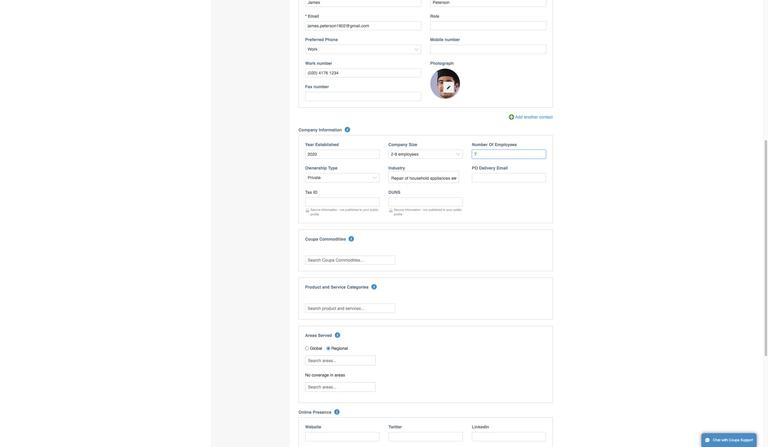 Task type: vqa. For each thing, say whether or not it's contained in the screenshot.
Cost,
no



Task type: describe. For each thing, give the bounding box(es) containing it.
published for tax id
[[345, 208, 359, 212]]

secure information - not published to your public profile for duns
[[394, 208, 462, 216]]

preferred
[[305, 37, 324, 42]]

service
[[331, 285, 346, 290]]

2 search areas... text field from the top
[[306, 383, 375, 392]]

Role text field
[[430, 21, 546, 30]]

established
[[315, 142, 339, 147]]

role
[[430, 14, 439, 19]]

mobile number
[[430, 37, 460, 42]]

- for tax id
[[338, 208, 339, 212]]

website
[[305, 425, 321, 430]]

secure information - not published to your public profile for tax id
[[311, 208, 378, 216]]

regional
[[332, 346, 348, 351]]

information for tax id
[[322, 208, 337, 212]]

information for duns
[[405, 208, 421, 212]]

additional information image
[[349, 236, 354, 242]]

additional information image for online presence
[[334, 410, 340, 415]]

categories
[[347, 285, 369, 290]]

published for duns
[[429, 208, 442, 212]]

twitter
[[389, 425, 402, 430]]

product and service categories
[[305, 285, 369, 290]]

change image image
[[447, 85, 451, 90]]

chat with coupa support button
[[702, 433, 757, 447]]

preferred phone
[[305, 37, 338, 42]]

global
[[310, 346, 322, 351]]

Search Coupa Commodities... field
[[305, 256, 395, 265]]

fax
[[305, 84, 313, 89]]

Search product and services... field
[[305, 304, 395, 313]]

Industry text field
[[389, 174, 459, 183]]

ownership
[[305, 166, 327, 171]]

number for mobile number
[[445, 37, 460, 42]]

of
[[489, 142, 494, 147]]

contact
[[540, 115, 553, 119]]

company information
[[299, 128, 342, 132]]

work
[[305, 61, 316, 66]]

your for duns
[[447, 208, 453, 212]]

areas served
[[305, 333, 332, 338]]

commodities
[[320, 237, 346, 242]]

product
[[305, 285, 321, 290]]

po
[[472, 166, 478, 171]]

duns
[[389, 190, 401, 195]]

0 vertical spatial coupa
[[305, 237, 318, 242]]

presence
[[313, 410, 332, 415]]

areas
[[305, 333, 317, 338]]

1 search areas... text field from the top
[[306, 356, 375, 365]]

1 horizontal spatial email
[[497, 166, 508, 171]]

id
[[313, 190, 318, 195]]

number for work number
[[317, 61, 332, 66]]

phone
[[325, 37, 338, 42]]

your for tax id
[[363, 208, 369, 212]]

Website text field
[[305, 432, 380, 442]]

served
[[318, 333, 332, 338]]

mobile
[[430, 37, 444, 42]]

Work number text field
[[305, 68, 421, 78]]

Mobile number text field
[[430, 45, 546, 54]]

secure for tax id
[[311, 208, 321, 212]]

coupa inside button
[[729, 438, 740, 442]]

company for company size
[[389, 142, 408, 147]]

tax id
[[305, 190, 318, 195]]

online presence
[[299, 410, 332, 415]]

and
[[322, 285, 330, 290]]



Task type: locate. For each thing, give the bounding box(es) containing it.
company
[[299, 128, 318, 132], [389, 142, 408, 147]]

published
[[345, 208, 359, 212], [429, 208, 442, 212]]

1 horizontal spatial -
[[422, 208, 423, 212]]

public for duns
[[454, 208, 462, 212]]

0 horizontal spatial email
[[308, 14, 319, 19]]

1 your from the left
[[363, 208, 369, 212]]

0 horizontal spatial secure
[[311, 208, 321, 212]]

Twitter text field
[[389, 432, 463, 442]]

1 horizontal spatial published
[[429, 208, 442, 212]]

company up "year"
[[299, 128, 318, 132]]

with
[[722, 438, 728, 442]]

another
[[524, 115, 538, 119]]

additional information image right presence
[[334, 410, 340, 415]]

po delivery email
[[472, 166, 508, 171]]

information up established at the left of the page
[[319, 128, 342, 132]]

1 horizontal spatial secure information - not published to your public profile
[[394, 208, 462, 216]]

2 not from the left
[[424, 208, 428, 212]]

tax
[[305, 190, 312, 195]]

2 - from the left
[[422, 208, 423, 212]]

email
[[308, 14, 319, 19], [497, 166, 508, 171]]

1 public from the left
[[370, 208, 378, 212]]

add another contact
[[515, 115, 553, 119]]

published down 'duns' text box
[[429, 208, 442, 212]]

DUNS text field
[[389, 197, 463, 207]]

1 published from the left
[[345, 208, 359, 212]]

email up po delivery email text field
[[497, 166, 508, 171]]

2 to from the left
[[443, 208, 446, 212]]

- down tax id text box
[[338, 208, 339, 212]]

1 vertical spatial number
[[317, 61, 332, 66]]

secure down duns
[[394, 208, 404, 212]]

your down tax id text box
[[363, 208, 369, 212]]

profile for duns
[[394, 212, 403, 216]]

industry
[[389, 166, 405, 171]]

online
[[299, 410, 312, 415]]

1 - from the left
[[338, 208, 339, 212]]

add
[[515, 115, 523, 119]]

additional information image for company information
[[345, 127, 350, 132]]

1 vertical spatial email
[[497, 166, 508, 171]]

to down 'duns' text box
[[443, 208, 446, 212]]

company left size
[[389, 142, 408, 147]]

additional information image for areas served
[[335, 333, 340, 338]]

secure information - not published to your public profile
[[311, 208, 378, 216], [394, 208, 462, 216]]

to
[[360, 208, 362, 212], [443, 208, 446, 212]]

your down 'duns' text box
[[447, 208, 453, 212]]

to for tax id
[[360, 208, 362, 212]]

company for company information
[[299, 128, 318, 132]]

chat
[[713, 438, 721, 442]]

1 profile from the left
[[311, 212, 319, 216]]

not down 'duns' text box
[[424, 208, 428, 212]]

information down 'duns' text box
[[405, 208, 421, 212]]

2 your from the left
[[447, 208, 453, 212]]

secure information - not published to your public profile down tax id text box
[[311, 208, 378, 216]]

chat with coupa support
[[713, 438, 754, 442]]

0 horizontal spatial secure information - not published to your public profile
[[311, 208, 378, 216]]

search areas... text field down "areas"
[[306, 383, 375, 392]]

type
[[328, 166, 338, 171]]

your
[[363, 208, 369, 212], [447, 208, 453, 212]]

0 horizontal spatial published
[[345, 208, 359, 212]]

profile down id
[[311, 212, 319, 216]]

information down tax id text box
[[322, 208, 337, 212]]

Tax ID text field
[[305, 197, 380, 207]]

*
[[305, 14, 307, 19]]

- down 'duns' text box
[[422, 208, 423, 212]]

additional information image right served
[[335, 333, 340, 338]]

employees
[[495, 142, 517, 147]]

0 horizontal spatial your
[[363, 208, 369, 212]]

photograph
[[430, 61, 454, 66]]

additional information image up year established text box
[[345, 127, 350, 132]]

not down tax id text box
[[340, 208, 345, 212]]

0 horizontal spatial to
[[360, 208, 362, 212]]

year established
[[305, 142, 339, 147]]

email right * at the left of page
[[308, 14, 319, 19]]

None text field
[[305, 0, 421, 7], [430, 0, 546, 7], [305, 21, 421, 30], [305, 0, 421, 7], [430, 0, 546, 7], [305, 21, 421, 30]]

1 vertical spatial search areas... text field
[[306, 383, 375, 392]]

1 vertical spatial coupa
[[729, 438, 740, 442]]

1 secure information - not published to your public profile from the left
[[311, 208, 378, 216]]

Number Of Employees text field
[[472, 150, 546, 159]]

additional information image
[[345, 127, 350, 132], [372, 284, 377, 290], [335, 333, 340, 338], [334, 410, 340, 415]]

0 horizontal spatial company
[[299, 128, 318, 132]]

0 vertical spatial company
[[299, 128, 318, 132]]

2 secure information - not published to your public profile from the left
[[394, 208, 462, 216]]

public for tax id
[[370, 208, 378, 212]]

2 secure from the left
[[394, 208, 404, 212]]

additional information image for product and service categories
[[372, 284, 377, 290]]

- for duns
[[422, 208, 423, 212]]

secure down id
[[311, 208, 321, 212]]

profile for tax id
[[311, 212, 319, 216]]

0 horizontal spatial profile
[[311, 212, 319, 216]]

information
[[319, 128, 342, 132], [322, 208, 337, 212], [405, 208, 421, 212]]

number right mobile
[[445, 37, 460, 42]]

0 horizontal spatial public
[[370, 208, 378, 212]]

* email
[[305, 14, 319, 19]]

1 horizontal spatial not
[[424, 208, 428, 212]]

PO Delivery Email text field
[[472, 173, 546, 182]]

number for fax number
[[314, 84, 329, 89]]

photograph image
[[430, 68, 460, 99]]

2 public from the left
[[454, 208, 462, 212]]

not for duns
[[424, 208, 428, 212]]

no coverage in areas
[[305, 373, 345, 378]]

coupa left commodities
[[305, 237, 318, 242]]

ownership type
[[305, 166, 338, 171]]

additional information image right the categories
[[372, 284, 377, 290]]

0 horizontal spatial coupa
[[305, 237, 318, 242]]

not
[[340, 208, 345, 212], [424, 208, 428, 212]]

delivery
[[479, 166, 496, 171]]

1 horizontal spatial your
[[447, 208, 453, 212]]

in
[[330, 373, 334, 378]]

Year Established text field
[[305, 150, 380, 159]]

1 horizontal spatial company
[[389, 142, 408, 147]]

Search areas... text field
[[306, 356, 375, 365], [306, 383, 375, 392]]

coverage
[[312, 373, 329, 378]]

to down tax id text box
[[360, 208, 362, 212]]

secure
[[311, 208, 321, 212], [394, 208, 404, 212]]

secure for duns
[[394, 208, 404, 212]]

2 published from the left
[[429, 208, 442, 212]]

published down tax id text box
[[345, 208, 359, 212]]

no
[[305, 373, 311, 378]]

1 horizontal spatial coupa
[[729, 438, 740, 442]]

search areas... text field down regional
[[306, 356, 375, 365]]

number
[[445, 37, 460, 42], [317, 61, 332, 66], [314, 84, 329, 89]]

number of employees
[[472, 142, 517, 147]]

size
[[409, 142, 417, 147]]

add another contact button
[[509, 114, 553, 121]]

profile down duns
[[394, 212, 403, 216]]

not for tax id
[[340, 208, 345, 212]]

1 horizontal spatial to
[[443, 208, 446, 212]]

2 profile from the left
[[394, 212, 403, 216]]

Fax number text field
[[305, 92, 421, 101]]

support
[[741, 438, 754, 442]]

0 vertical spatial email
[[308, 14, 319, 19]]

0 horizontal spatial -
[[338, 208, 339, 212]]

0 horizontal spatial not
[[340, 208, 345, 212]]

to for duns
[[443, 208, 446, 212]]

year
[[305, 142, 314, 147]]

coupa right with
[[729, 438, 740, 442]]

coupa
[[305, 237, 318, 242], [729, 438, 740, 442]]

0 vertical spatial number
[[445, 37, 460, 42]]

public
[[370, 208, 378, 212], [454, 208, 462, 212]]

1 secure from the left
[[311, 208, 321, 212]]

1 vertical spatial company
[[389, 142, 408, 147]]

areas
[[335, 373, 345, 378]]

fax number
[[305, 84, 329, 89]]

1 horizontal spatial public
[[454, 208, 462, 212]]

2 vertical spatial number
[[314, 84, 329, 89]]

1 not from the left
[[340, 208, 345, 212]]

coupa commodities
[[305, 237, 346, 242]]

1 horizontal spatial profile
[[394, 212, 403, 216]]

profile
[[311, 212, 319, 216], [394, 212, 403, 216]]

-
[[338, 208, 339, 212], [422, 208, 423, 212]]

0 vertical spatial search areas... text field
[[306, 356, 375, 365]]

number right fax
[[314, 84, 329, 89]]

linkedin
[[472, 425, 489, 430]]

None radio
[[305, 347, 309, 351], [327, 347, 330, 351], [305, 347, 309, 351], [327, 347, 330, 351]]

number right work on the top
[[317, 61, 332, 66]]

LinkedIn text field
[[472, 432, 546, 442]]

secure information - not published to your public profile down 'duns' text box
[[394, 208, 462, 216]]

1 to from the left
[[360, 208, 362, 212]]

company size
[[389, 142, 417, 147]]

number
[[472, 142, 488, 147]]

work number
[[305, 61, 332, 66]]

1 horizontal spatial secure
[[394, 208, 404, 212]]



